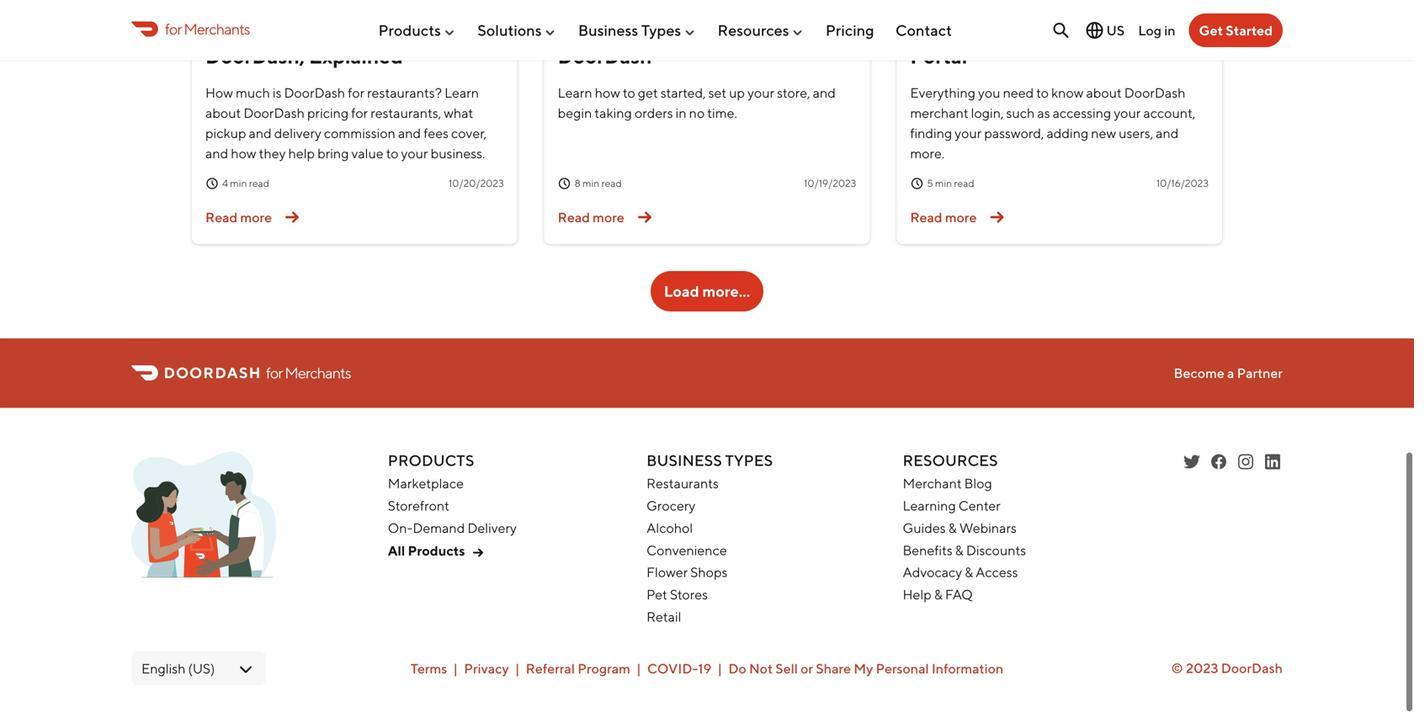 Task type: locate. For each thing, give the bounding box(es) containing it.
business.
[[431, 146, 485, 162]]

doordash up account,
[[1125, 85, 1186, 101]]

1 horizontal spatial read
[[558, 210, 590, 226]]

3 min from the left
[[935, 178, 952, 190]]

blog
[[965, 476, 993, 492]]

how up portal
[[910, 20, 954, 44]]

3 read from the left
[[954, 178, 975, 190]]

grocery link
[[647, 498, 696, 514]]

types inside business types restaurants grocery alcohol convenience flower shops pet stores retail
[[725, 452, 773, 470]]

time line image for how to log in to the merchant portal
[[910, 178, 924, 191]]

min right 8
[[583, 178, 600, 190]]

to right in
[[1045, 20, 1064, 44]]

0 horizontal spatial log
[[982, 20, 1018, 44]]

how left much
[[205, 85, 233, 101]]

resources merchant blog learning center guides & webinars benefits & discounts advocacy & access help & faq
[[903, 452, 1027, 603]]

doordash down the is
[[244, 106, 305, 122]]

your right up
[[748, 85, 775, 101]]

1 horizontal spatial about
[[1087, 85, 1122, 101]]

get started
[[1199, 22, 1273, 38]]

in left no
[[676, 106, 687, 122]]

10/16/2023
[[1157, 178, 1209, 190]]

alcohol link
[[647, 521, 693, 537]]

marketplace
[[388, 476, 464, 492]]

to
[[605, 20, 625, 44], [958, 20, 978, 44], [1045, 20, 1064, 44], [623, 85, 636, 101], [1037, 85, 1049, 101], [386, 146, 399, 162]]

adding
[[1047, 126, 1089, 142]]

1 horizontal spatial types
[[725, 452, 773, 470]]

1 horizontal spatial how
[[595, 85, 621, 101]]

for merchants
[[165, 20, 250, 38], [266, 365, 351, 383]]

3 time line image from the left
[[910, 178, 924, 191]]

your up "users,"
[[1114, 106, 1141, 122]]

0 horizontal spatial min
[[230, 178, 247, 190]]

learn up what
[[445, 85, 479, 101]]

on up up
[[744, 20, 768, 44]]

resources for resources
[[718, 21, 789, 39]]

new
[[1091, 126, 1117, 142]]

types
[[641, 21, 681, 39], [725, 452, 773, 470]]

0 horizontal spatial read
[[205, 210, 238, 226]]

0 vertical spatial types
[[641, 21, 681, 39]]

3 read more from the left
[[910, 210, 977, 226]]

min for how to log in to the merchant portal
[[935, 178, 952, 190]]

more.
[[910, 146, 945, 162]]

how right solutions link
[[558, 20, 601, 44]]

read for how to get started on doordash
[[602, 178, 622, 190]]

products up marketplace
[[388, 452, 474, 470]]

0 horizontal spatial resources
[[718, 21, 789, 39]]

to inside the "everything you need to know about doordash merchant login, such as accessing your account, finding your password, adding new users, and more."
[[1037, 85, 1049, 101]]

8 min read
[[575, 178, 622, 190]]

in right "us"
[[1165, 22, 1176, 38]]

0 vertical spatial about
[[1087, 85, 1122, 101]]

restaurants?
[[367, 85, 442, 101]]

2 learn from the left
[[558, 85, 592, 101]]

1 vertical spatial business
[[647, 452, 722, 470]]

on-demand delivery link
[[388, 521, 517, 537]]

1 horizontal spatial resources
[[903, 452, 998, 470]]

products down demand
[[408, 544, 465, 560]]

arrow right image for doordash
[[631, 205, 658, 232]]

how up "taking"
[[595, 85, 621, 101]]

2 horizontal spatial min
[[935, 178, 952, 190]]

learning center link
[[903, 498, 1001, 514]]

1 horizontal spatial learn
[[558, 85, 592, 101]]

guides
[[903, 521, 946, 537]]

solutions link
[[478, 14, 557, 46]]

access
[[976, 565, 1018, 581]]

learn inside the learn how to get started, set up your store, and begin taking orders in no time.
[[558, 85, 592, 101]]

fees
[[424, 126, 449, 142]]

1 horizontal spatial get
[[1199, 22, 1223, 38]]

min for commission and fees on doordash, explained
[[230, 178, 247, 190]]

twitter image
[[1182, 452, 1202, 473]]

business up restaurants
[[647, 452, 722, 470]]

0 horizontal spatial merchant
[[903, 476, 962, 492]]

read down the 5
[[910, 210, 943, 226]]

2 read from the left
[[602, 178, 622, 190]]

demand
[[413, 521, 465, 537]]

4 min read
[[222, 178, 269, 190]]

business up get
[[578, 21, 638, 39]]

0 horizontal spatial business
[[578, 21, 638, 39]]

log in
[[1139, 22, 1176, 38]]

0 horizontal spatial about
[[205, 106, 241, 122]]

resources up up
[[718, 21, 789, 39]]

read right 8
[[602, 178, 622, 190]]

commission
[[205, 20, 321, 44]]

read more down "8 min read"
[[558, 210, 625, 226]]

my
[[854, 661, 873, 677]]

1 vertical spatial merchant
[[903, 476, 962, 492]]

and down account,
[[1156, 126, 1179, 142]]

and up explained
[[326, 20, 361, 44]]

read for how to log in to the merchant portal
[[910, 210, 943, 226]]

started inside "button"
[[1226, 22, 1273, 38]]

2 horizontal spatial time line image
[[910, 178, 924, 191]]

10/20/2023
[[449, 178, 504, 190]]

1 horizontal spatial arrow right image
[[468, 543, 488, 564]]

your inside how much is doordash for restaurants? learn about doordash pricing for restaurants, what pickup and delivery commission and fees cover, and how they help bring value to your business.
[[401, 146, 428, 162]]

1 time line image from the left
[[205, 178, 219, 191]]

2 horizontal spatial read
[[910, 210, 943, 226]]

more down 4 min read
[[240, 210, 272, 226]]

min right the 5
[[935, 178, 952, 190]]

pricing link
[[826, 14, 875, 46]]

learn inside how much is doordash for restaurants? learn about doordash pricing for restaurants, what pickup and delivery commission and fees cover, and how they help bring value to your business.
[[445, 85, 479, 101]]

3 more from the left
[[945, 210, 977, 226]]

2 read from the left
[[558, 210, 590, 226]]

3 read from the left
[[910, 210, 943, 226]]

1 horizontal spatial more
[[593, 210, 625, 226]]

1 read more from the left
[[205, 210, 272, 226]]

how
[[595, 85, 621, 101], [231, 146, 256, 162]]

0 horizontal spatial started
[[669, 20, 740, 44]]

started,
[[661, 85, 706, 101]]

2 read more from the left
[[558, 210, 625, 226]]

store,
[[777, 85, 811, 101]]

read for commission and fees on doordash, explained
[[205, 210, 238, 226]]

0 horizontal spatial read
[[249, 178, 269, 190]]

1 horizontal spatial time line image
[[558, 178, 571, 191]]

in
[[1165, 22, 1176, 38], [676, 106, 687, 122]]

arrow right image
[[984, 205, 1011, 232]]

8
[[575, 178, 581, 190]]

merchant right the
[[1104, 20, 1196, 44]]

1 horizontal spatial how
[[558, 20, 601, 44]]

flower shops link
[[647, 565, 728, 581]]

commission and fees on doordash, explained
[[205, 20, 437, 69]]

© 2023 doordash
[[1172, 661, 1283, 677]]

get up get
[[629, 20, 665, 44]]

and right 'store,'
[[813, 85, 836, 101]]

0 horizontal spatial learn
[[445, 85, 479, 101]]

0 horizontal spatial read more
[[205, 210, 272, 226]]

2 horizontal spatial more
[[945, 210, 977, 226]]

to left get
[[623, 85, 636, 101]]

merchant
[[910, 106, 969, 122]]

resources up merchant blog link
[[903, 452, 998, 470]]

0 horizontal spatial arrow right image
[[279, 205, 306, 232]]

log
[[982, 20, 1018, 44], [1139, 22, 1162, 38]]

2 on from the left
[[744, 20, 768, 44]]

types for business types
[[641, 21, 681, 39]]

1 vertical spatial in
[[676, 106, 687, 122]]

about up accessing
[[1087, 85, 1122, 101]]

more for how to get started on doordash
[[593, 210, 625, 226]]

more...
[[703, 283, 750, 301]]

1 horizontal spatial on
[[744, 20, 768, 44]]

linkedin image
[[1263, 452, 1283, 473]]

min right 4
[[230, 178, 247, 190]]

get right log in "link"
[[1199, 22, 1223, 38]]

1 min from the left
[[230, 178, 247, 190]]

1 on from the left
[[413, 20, 437, 44]]

time line image left 4
[[205, 178, 219, 191]]

0 horizontal spatial merchants
[[184, 20, 250, 38]]

facebook image
[[1209, 452, 1229, 473]]

faq
[[945, 587, 973, 603]]

1 vertical spatial for merchants
[[266, 365, 351, 383]]

0 vertical spatial products
[[378, 21, 441, 39]]

1 learn from the left
[[445, 85, 479, 101]]

how to log in to the merchant portal
[[910, 20, 1196, 69]]

business for business types restaurants grocery alcohol convenience flower shops pet stores retail
[[647, 452, 722, 470]]

1 more from the left
[[240, 210, 272, 226]]

0 vertical spatial how
[[595, 85, 621, 101]]

resources inside resources link
[[718, 21, 789, 39]]

read for how to get started on doordash
[[558, 210, 590, 226]]

about inside the "everything you need to know about doordash merchant login, such as accessing your account, finding your password, adding new users, and more."
[[1087, 85, 1122, 101]]

read right the 5
[[954, 178, 975, 190]]

a
[[1228, 366, 1235, 382]]

2 time line image from the left
[[558, 178, 571, 191]]

read down 8
[[558, 210, 590, 226]]

pricing
[[826, 21, 875, 39]]

your down "fees"
[[401, 146, 428, 162]]

1 vertical spatial resources
[[903, 452, 998, 470]]

about up pickup
[[205, 106, 241, 122]]

0 horizontal spatial on
[[413, 20, 437, 44]]

products up explained
[[378, 21, 441, 39]]

or
[[801, 661, 813, 677]]

2023
[[1186, 661, 1219, 677]]

get inside 'how to get started on doordash'
[[629, 20, 665, 44]]

0 horizontal spatial how
[[205, 85, 233, 101]]

time line image left 8
[[558, 178, 571, 191]]

benefits
[[903, 543, 953, 559]]

covid-19
[[647, 661, 712, 677]]

1 horizontal spatial merchant
[[1104, 20, 1196, 44]]

how inside how to log in to the merchant portal
[[910, 20, 954, 44]]

business types restaurants grocery alcohol convenience flower shops pet stores retail
[[647, 452, 773, 626]]

how inside 'how to get started on doordash'
[[558, 20, 601, 44]]

to up portal
[[958, 20, 978, 44]]

types for business types restaurants grocery alcohol convenience flower shops pet stores retail
[[725, 452, 773, 470]]

partner
[[1237, 366, 1283, 382]]

2 horizontal spatial read more
[[910, 210, 977, 226]]

read more for how to get started on doordash
[[558, 210, 625, 226]]

center
[[959, 498, 1001, 514]]

to up 'as'
[[1037, 85, 1049, 101]]

commission
[[324, 126, 396, 142]]

more for commission and fees on doordash, explained
[[240, 210, 272, 226]]

time line image
[[205, 178, 219, 191], [558, 178, 571, 191], [910, 178, 924, 191]]

business inside business types restaurants grocery alcohol convenience flower shops pet stores retail
[[647, 452, 722, 470]]

log inside how to log in to the merchant portal
[[982, 20, 1018, 44]]

resources inside 'resources merchant blog learning center guides & webinars benefits & discounts advocacy & access help & faq'
[[903, 452, 998, 470]]

1 horizontal spatial in
[[1165, 22, 1176, 38]]

for
[[165, 20, 182, 38], [348, 85, 365, 101], [351, 106, 368, 122], [266, 365, 283, 383]]

log left in
[[982, 20, 1018, 44]]

5 min read
[[927, 178, 975, 190]]

as
[[1038, 106, 1050, 122]]

& down the 'benefits & discounts' link
[[965, 565, 973, 581]]

&
[[949, 521, 957, 537], [955, 543, 964, 559], [965, 565, 973, 581], [934, 587, 943, 603]]

stores
[[670, 587, 708, 603]]

1 vertical spatial merchants
[[285, 365, 351, 383]]

time line image left the 5
[[910, 178, 924, 191]]

business types link
[[578, 14, 697, 46]]

advocacy
[[903, 565, 963, 581]]

log right "us"
[[1139, 22, 1162, 38]]

1 horizontal spatial min
[[583, 178, 600, 190]]

1 read from the left
[[249, 178, 269, 190]]

1 vertical spatial about
[[205, 106, 241, 122]]

1 vertical spatial types
[[725, 452, 773, 470]]

min
[[230, 178, 247, 190], [583, 178, 600, 190], [935, 178, 952, 190]]

storefront link
[[388, 498, 450, 514]]

read more for how to log in to the merchant portal
[[910, 210, 977, 226]]

more down "8 min read"
[[593, 210, 625, 226]]

0 horizontal spatial in
[[676, 106, 687, 122]]

& down guides & webinars link on the right bottom
[[955, 543, 964, 559]]

how down pickup
[[231, 146, 256, 162]]

read down they
[[249, 178, 269, 190]]

to up "taking"
[[605, 20, 625, 44]]

1 horizontal spatial read more
[[558, 210, 625, 226]]

how inside how much is doordash for restaurants? learn about doordash pricing for restaurants, what pickup and delivery commission and fees cover, and how they help bring value to your business.
[[205, 85, 233, 101]]

0 horizontal spatial types
[[641, 21, 681, 39]]

2 min from the left
[[583, 178, 600, 190]]

retail link
[[647, 610, 682, 626]]

business types
[[578, 21, 681, 39]]

read
[[249, 178, 269, 190], [602, 178, 622, 190], [954, 178, 975, 190]]

0 vertical spatial in
[[1165, 22, 1176, 38]]

read down 4
[[205, 210, 238, 226]]

0 vertical spatial for merchants
[[165, 20, 250, 38]]

0 horizontal spatial how
[[231, 146, 256, 162]]

how
[[558, 20, 601, 44], [910, 20, 954, 44], [205, 85, 233, 101]]

on inside commission and fees on doordash, explained
[[413, 20, 437, 44]]

on right "fees"
[[413, 20, 437, 44]]

0 vertical spatial resources
[[718, 21, 789, 39]]

1 vertical spatial how
[[231, 146, 256, 162]]

4
[[222, 178, 228, 190]]

much
[[236, 85, 270, 101]]

learn up begin at the left
[[558, 85, 592, 101]]

read for commission and fees on doordash, explained
[[249, 178, 269, 190]]

0 vertical spatial merchant
[[1104, 20, 1196, 44]]

to inside 'how to get started on doordash'
[[605, 20, 625, 44]]

they
[[259, 146, 286, 162]]

0 horizontal spatial time line image
[[205, 178, 219, 191]]

1 horizontal spatial business
[[647, 452, 722, 470]]

doordash,
[[205, 45, 305, 69]]

how inside the learn how to get started, set up your store, and begin taking orders in no time.
[[595, 85, 621, 101]]

more down the 5 min read
[[945, 210, 977, 226]]

0 horizontal spatial more
[[240, 210, 272, 226]]

pet stores link
[[647, 587, 708, 603]]

to right value
[[386, 146, 399, 162]]

read more down the 5 min read
[[910, 210, 977, 226]]

0 horizontal spatial get
[[629, 20, 665, 44]]

users,
[[1119, 126, 1154, 142]]

2 horizontal spatial arrow right image
[[631, 205, 658, 232]]

read more down 4 min read
[[205, 210, 272, 226]]

0 vertical spatial business
[[578, 21, 638, 39]]

2 more from the left
[[593, 210, 625, 226]]

merchants
[[184, 20, 250, 38], [285, 365, 351, 383]]

2 horizontal spatial how
[[910, 20, 954, 44]]

merchant up learning
[[903, 476, 962, 492]]

1 horizontal spatial started
[[1226, 22, 1273, 38]]

business
[[578, 21, 638, 39], [647, 452, 722, 470]]

2 horizontal spatial read
[[954, 178, 975, 190]]

arrow right image
[[279, 205, 306, 232], [631, 205, 658, 232], [468, 543, 488, 564]]

doordash down business types
[[558, 45, 652, 69]]

1 horizontal spatial read
[[602, 178, 622, 190]]

1 read from the left
[[205, 210, 238, 226]]



Task type: describe. For each thing, give the bounding box(es) containing it.
read for how to log in to the merchant portal
[[954, 178, 975, 190]]

and inside commission and fees on doordash, explained
[[326, 20, 361, 44]]

explained
[[309, 45, 403, 69]]

read more for commission and fees on doordash, explained
[[205, 210, 272, 226]]

doordash right 2023
[[1222, 661, 1283, 677]]

webinars
[[960, 521, 1017, 537]]

grocery
[[647, 498, 696, 514]]

privacy link
[[464, 661, 509, 677]]

doordash up pricing
[[284, 85, 345, 101]]

know
[[1052, 85, 1084, 101]]

you
[[978, 85, 1001, 101]]

your inside the learn how to get started, set up your store, and begin taking orders in no time.
[[748, 85, 775, 101]]

covid-19 link
[[647, 661, 712, 677]]

2 vertical spatial products
[[408, 544, 465, 560]]

0 vertical spatial merchants
[[184, 20, 250, 38]]

help & faq link
[[903, 587, 973, 603]]

get inside "button"
[[1199, 22, 1223, 38]]

accessing
[[1053, 106, 1112, 122]]

delivery
[[274, 126, 322, 142]]

begin
[[558, 106, 592, 122]]

is
[[273, 85, 282, 101]]

guides & webinars link
[[903, 521, 1017, 537]]

business for business types
[[578, 21, 638, 39]]

0 horizontal spatial for merchants
[[165, 20, 250, 38]]

personal
[[876, 661, 929, 677]]

how for how much is doordash for restaurants? learn about doordash pricing for restaurants, what pickup and delivery commission and fees cover, and how they help bring value to your business.
[[205, 85, 233, 101]]

orders
[[635, 106, 673, 122]]

such
[[1007, 106, 1035, 122]]

us
[[1107, 22, 1125, 38]]

account,
[[1144, 106, 1196, 122]]

1 horizontal spatial log
[[1139, 22, 1162, 38]]

1 vertical spatial products
[[388, 452, 474, 470]]

referral program
[[526, 661, 631, 677]]

19
[[698, 661, 712, 677]]

restaurants link
[[647, 476, 719, 492]]

more for how to log in to the merchant portal
[[945, 210, 977, 226]]

about inside how much is doordash for restaurants? learn about doordash pricing for restaurants, what pickup and delivery commission and fees cover, and how they help bring value to your business.
[[205, 106, 241, 122]]

to inside how much is doordash for restaurants? learn about doordash pricing for restaurants, what pickup and delivery commission and fees cover, and how they help bring value to your business.
[[386, 146, 399, 162]]

10/19/2023
[[804, 178, 857, 190]]

fees
[[365, 20, 409, 44]]

shops
[[691, 565, 728, 581]]

©
[[1172, 661, 1184, 677]]

resources for resources merchant blog learning center guides & webinars benefits & discounts advocacy & access help & faq
[[903, 452, 998, 470]]

min for how to get started on doordash
[[583, 178, 600, 190]]

in
[[1022, 20, 1041, 44]]

all products
[[388, 544, 465, 560]]

solutions
[[478, 21, 542, 39]]

become a partner link
[[1174, 366, 1283, 382]]

doordash for merchants image
[[131, 452, 276, 588]]

information
[[932, 661, 1004, 677]]

help
[[903, 587, 932, 603]]

retail
[[647, 610, 682, 626]]

no
[[689, 106, 705, 122]]

doordash inside the "everything you need to know about doordash merchant login, such as accessing your account, finding your password, adding new users, and more."
[[1125, 85, 1186, 101]]

discounts
[[966, 543, 1027, 559]]

login,
[[971, 106, 1004, 122]]

do
[[729, 661, 747, 677]]

flower
[[647, 565, 688, 581]]

merchant inside 'resources merchant blog learning center guides & webinars benefits & discounts advocacy & access help & faq'
[[903, 476, 962, 492]]

alcohol
[[647, 521, 693, 537]]

get started button
[[1189, 13, 1283, 47]]

and inside the "everything you need to know about doordash merchant login, such as accessing your account, finding your password, adding new users, and more."
[[1156, 126, 1179, 142]]

started inside 'how to get started on doordash'
[[669, 20, 740, 44]]

how for how to get started on doordash
[[558, 20, 601, 44]]

value
[[352, 146, 384, 162]]

merchant inside how to log in to the merchant portal
[[1104, 20, 1196, 44]]

& down learning center link
[[949, 521, 957, 537]]

load
[[664, 283, 700, 301]]

terms link
[[411, 661, 447, 677]]

& left faq
[[934, 587, 943, 603]]

the
[[1069, 20, 1100, 44]]

time line image for commission and fees on doordash, explained
[[205, 178, 219, 191]]

and up they
[[249, 126, 272, 142]]

to inside the learn how to get started, set up your store, and begin taking orders in no time.
[[623, 85, 636, 101]]

how for how to log in to the merchant portal
[[910, 20, 954, 44]]

learning
[[903, 498, 956, 514]]

get
[[638, 85, 658, 101]]

do not sell or share my personal information link
[[729, 661, 1004, 677]]

your down login,
[[955, 126, 982, 142]]

finding
[[910, 126, 953, 142]]

sell
[[776, 661, 798, 677]]

referral
[[526, 661, 575, 677]]

convenience link
[[647, 543, 727, 559]]

instagram link
[[1236, 452, 1256, 473]]

need
[[1003, 85, 1034, 101]]

and inside the learn how to get started, set up your store, and begin taking orders in no time.
[[813, 85, 836, 101]]

up
[[729, 85, 745, 101]]

marketplace link
[[388, 476, 464, 492]]

restaurants,
[[371, 106, 441, 122]]

for merchants link
[[131, 18, 250, 40]]

how inside how much is doordash for restaurants? learn about doordash pricing for restaurants, what pickup and delivery commission and fees cover, and how they help bring value to your business.
[[231, 146, 256, 162]]

and down pickup
[[205, 146, 228, 162]]

marketplace storefront on-demand delivery
[[388, 476, 517, 537]]

how much is doordash for restaurants? learn about doordash pricing for restaurants, what pickup and delivery commission and fees cover, and how they help bring value to your business.
[[205, 85, 487, 162]]

in inside the learn how to get started, set up your store, and begin taking orders in no time.
[[676, 106, 687, 122]]

covid-
[[647, 661, 698, 677]]

advocacy & access link
[[903, 565, 1018, 581]]

facebook link
[[1209, 452, 1229, 473]]

time line image for how to get started on doordash
[[558, 178, 571, 191]]

storefront
[[388, 498, 450, 514]]

5
[[927, 178, 933, 190]]

contact link
[[896, 14, 952, 46]]

bring
[[318, 146, 349, 162]]

instagram image
[[1236, 452, 1256, 473]]

convenience
[[647, 543, 727, 559]]

restaurants
[[647, 476, 719, 492]]

1 horizontal spatial for merchants
[[266, 365, 351, 383]]

arrow right image for explained
[[279, 205, 306, 232]]

1 horizontal spatial merchants
[[285, 365, 351, 383]]

cover,
[[451, 126, 487, 142]]

and down restaurants,
[[398, 126, 421, 142]]

set
[[709, 85, 727, 101]]

globe line image
[[1085, 20, 1105, 40]]

referral program link
[[526, 661, 631, 677]]

twitter link
[[1182, 452, 1202, 473]]

on inside 'how to get started on doordash'
[[744, 20, 768, 44]]

load more... button
[[651, 272, 764, 312]]

doordash inside 'how to get started on doordash'
[[558, 45, 652, 69]]

all
[[388, 544, 405, 560]]



Task type: vqa. For each thing, say whether or not it's contained in the screenshot.
if
no



